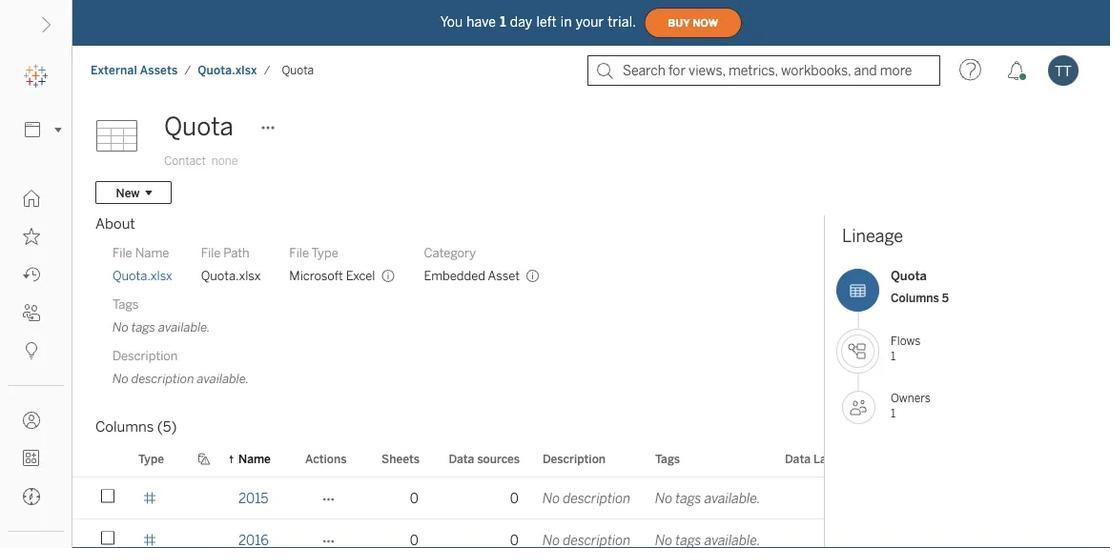 Task type: vqa. For each thing, say whether or not it's contained in the screenshot.
the bottom and
no



Task type: describe. For each thing, give the bounding box(es) containing it.
no inside tags no tags available.
[[113, 320, 129, 335]]

quota columns 5
[[891, 269, 949, 305]]

2015
[[239, 491, 269, 507]]

description inside "row"
[[563, 491, 631, 507]]

file type
[[289, 245, 339, 261]]

2015 link
[[239, 478, 269, 519]]

now
[[693, 17, 719, 29]]

your
[[576, 14, 604, 30]]

this file type can contain multiple tables. image
[[381, 269, 395, 283]]

actions
[[305, 452, 347, 466]]

1 0 from the left
[[410, 491, 419, 507]]

(5)
[[157, 419, 177, 436]]

new button
[[95, 181, 172, 204]]

1 vertical spatial quota
[[164, 112, 234, 142]]

1 for flows 1
[[891, 349, 896, 363]]

flows
[[891, 334, 921, 348]]

data for data sources
[[449, 452, 475, 466]]

excel
[[346, 268, 375, 283]]

available. for description no description available.
[[197, 371, 249, 386]]

1 horizontal spatial type
[[312, 245, 339, 261]]

contact
[[164, 154, 206, 168]]

columns (5)
[[95, 419, 177, 436]]

path
[[224, 245, 250, 261]]

description inside description no description available.
[[132, 371, 194, 386]]

available. inside "row"
[[705, 491, 761, 507]]

file for file name
[[113, 245, 132, 261]]

row group containing 2015
[[73, 478, 1073, 549]]

2 0 from the left
[[510, 491, 519, 507]]

quota.xlsx right "assets"
[[198, 63, 257, 77]]

left
[[537, 14, 557, 30]]

embedded
[[424, 268, 486, 283]]

navigation panel element
[[0, 57, 72, 549]]

quota.xlsx for file name quota.xlsx
[[113, 268, 172, 283]]

tags inside tags no tags available.
[[132, 320, 156, 335]]

quota inside quota columns 5
[[891, 269, 927, 284]]

columns image
[[837, 269, 880, 312]]

owners
[[891, 392, 931, 406]]

tags no tags available.
[[113, 297, 210, 335]]

no tags available.
[[656, 491, 761, 507]]

owners image
[[843, 391, 876, 425]]

main navigation. press the up and down arrow keys to access links. element
[[0, 179, 72, 549]]

tags for tags no tags available.
[[113, 297, 139, 312]]

asset
[[488, 268, 520, 283]]

owners 1
[[891, 392, 931, 420]]

buy
[[668, 17, 690, 29]]

flows image
[[842, 335, 875, 368]]

1 horizontal spatial tags
[[676, 491, 702, 507]]

0 horizontal spatial quota.xlsx link
[[113, 267, 172, 284]]

description for description
[[543, 452, 606, 466]]

trial.
[[608, 14, 637, 30]]

tags for tags
[[656, 452, 680, 466]]

quota element
[[276, 63, 320, 77]]

new
[[116, 186, 140, 200]]

have
[[467, 14, 496, 30]]

embedded asset
[[424, 268, 520, 283]]

0 vertical spatial 1
[[500, 14, 506, 30]]

labels
[[814, 452, 850, 466]]

buy now button
[[644, 8, 743, 38]]

Search for views, metrics, workbooks, and more text field
[[588, 55, 941, 86]]



Task type: locate. For each thing, give the bounding box(es) containing it.
0 down the sources
[[510, 491, 519, 507]]

none
[[212, 154, 238, 168]]

0 vertical spatial description
[[113, 348, 178, 364]]

1 vertical spatial tags
[[676, 491, 702, 507]]

no
[[113, 320, 129, 335], [113, 371, 129, 386], [543, 491, 560, 507], [656, 491, 673, 507]]

2 vertical spatial quota
[[891, 269, 927, 284]]

lineage
[[843, 226, 904, 247]]

1 vertical spatial integer image
[[143, 534, 156, 547]]

0 horizontal spatial tags
[[132, 320, 156, 335]]

description inside description no description available.
[[113, 348, 178, 364]]

external
[[91, 63, 137, 77]]

1 / from the left
[[185, 63, 191, 77]]

0 vertical spatial columns
[[891, 291, 940, 305]]

1 vertical spatial type
[[138, 452, 164, 466]]

0 horizontal spatial name
[[135, 245, 169, 261]]

file inside file name quota.xlsx
[[113, 245, 132, 261]]

file for file path
[[201, 245, 221, 261]]

quota.xlsx link up tags no tags available.
[[113, 267, 172, 284]]

row group
[[73, 478, 1073, 549]]

0 vertical spatial name
[[135, 245, 169, 261]]

0 horizontal spatial /
[[185, 63, 191, 77]]

1 horizontal spatial name
[[239, 452, 271, 466]]

file up microsoft
[[289, 245, 309, 261]]

sources
[[477, 452, 520, 466]]

type down columns (5)
[[138, 452, 164, 466]]

data
[[449, 452, 475, 466], [785, 452, 811, 466]]

columns left 5
[[891, 291, 940, 305]]

2 file from the left
[[201, 245, 221, 261]]

1 down 'owners'
[[891, 407, 896, 420]]

1 vertical spatial description
[[563, 491, 631, 507]]

0 horizontal spatial columns
[[95, 419, 154, 436]]

available. inside description no description available.
[[197, 371, 249, 386]]

type up microsoft excel
[[312, 245, 339, 261]]

1 inside flows 1
[[891, 349, 896, 363]]

tags
[[132, 320, 156, 335], [676, 491, 702, 507]]

1 inside the owners 1
[[891, 407, 896, 420]]

available.
[[158, 320, 210, 335], [197, 371, 249, 386], [705, 491, 761, 507]]

grid
[[73, 442, 1073, 549]]

name down about
[[135, 245, 169, 261]]

2 data from the left
[[785, 452, 811, 466]]

row down the sources
[[73, 478, 1073, 522]]

quota.xlsx link right "assets"
[[197, 63, 258, 78]]

0 vertical spatial tags
[[113, 297, 139, 312]]

2 horizontal spatial file
[[289, 245, 309, 261]]

1 integer image from the top
[[143, 492, 156, 505]]

description down tags no tags available.
[[113, 348, 178, 364]]

description no description available.
[[113, 348, 249, 386]]

day
[[510, 14, 533, 30]]

2 / from the left
[[264, 63, 270, 77]]

3 file from the left
[[289, 245, 309, 261]]

buy now
[[668, 17, 719, 29]]

0 vertical spatial quota
[[282, 63, 314, 77]]

tags down file name quota.xlsx
[[113, 297, 139, 312]]

1 horizontal spatial tags
[[656, 452, 680, 466]]

1 vertical spatial description
[[543, 452, 606, 466]]

/ right "assets"
[[185, 63, 191, 77]]

integer image
[[143, 492, 156, 505], [143, 534, 156, 547]]

tags up no tags available.
[[656, 452, 680, 466]]

1 down flows
[[891, 349, 896, 363]]

2 row from the top
[[73, 520, 1073, 549]]

description inside grid
[[543, 452, 606, 466]]

microsoft
[[289, 268, 343, 283]]

1 horizontal spatial columns
[[891, 291, 940, 305]]

about
[[95, 216, 135, 233]]

2 vertical spatial 1
[[891, 407, 896, 420]]

tags inside grid
[[656, 452, 680, 466]]

0 horizontal spatial tags
[[113, 297, 139, 312]]

2 horizontal spatial quota
[[891, 269, 927, 284]]

1 vertical spatial columns
[[95, 419, 154, 436]]

quota.xlsx down path
[[201, 268, 261, 283]]

1 horizontal spatial quota.xlsx link
[[197, 63, 258, 78]]

0 vertical spatial description
[[132, 371, 194, 386]]

file inside file path quota.xlsx
[[201, 245, 221, 261]]

flows 1
[[891, 334, 921, 363]]

you
[[441, 14, 463, 30]]

/
[[185, 63, 191, 77], [264, 63, 270, 77]]

0 vertical spatial available.
[[158, 320, 210, 335]]

2 integer image from the top
[[143, 534, 156, 547]]

1 horizontal spatial /
[[264, 63, 270, 77]]

0
[[410, 491, 419, 507], [510, 491, 519, 507]]

tags
[[113, 297, 139, 312], [656, 452, 680, 466]]

0 vertical spatial integer image
[[143, 492, 156, 505]]

1 for owners 1
[[891, 407, 896, 420]]

quota.xlsx for file path quota.xlsx
[[201, 268, 261, 283]]

name inside file name quota.xlsx
[[135, 245, 169, 261]]

1 horizontal spatial 0
[[510, 491, 519, 507]]

file left path
[[201, 245, 221, 261]]

1 vertical spatial name
[[239, 452, 271, 466]]

1 row from the top
[[73, 478, 1073, 522]]

quota.xlsx link
[[197, 63, 258, 78], [113, 267, 172, 284]]

/ left quota element
[[264, 63, 270, 77]]

quota.xlsx up tags no tags available.
[[113, 268, 172, 283]]

0 horizontal spatial quota
[[164, 112, 234, 142]]

grid containing 2015
[[73, 442, 1073, 549]]

name inside grid
[[239, 452, 271, 466]]

columns inside quota columns 5
[[891, 291, 940, 305]]

data labels
[[785, 452, 850, 466]]

columns left (5)
[[95, 419, 154, 436]]

1 vertical spatial available.
[[197, 371, 249, 386]]

no inside description no description available.
[[113, 371, 129, 386]]

type
[[312, 245, 339, 261], [138, 452, 164, 466]]

this table or file is embedded in the published asset on the server, and you can't create a new workbook from it. files embedded in workbooks aren't shared with other tableau site users. image
[[526, 269, 540, 283]]

1 data from the left
[[449, 452, 475, 466]]

description
[[132, 371, 194, 386], [563, 491, 631, 507]]

external assets / quota.xlsx /
[[91, 63, 270, 77]]

1 horizontal spatial file
[[201, 245, 221, 261]]

table image
[[95, 108, 153, 165]]

no description
[[543, 491, 631, 507]]

contact none
[[164, 154, 238, 168]]

1 horizontal spatial data
[[785, 452, 811, 466]]

name up 2015 link
[[239, 452, 271, 466]]

quota
[[282, 63, 314, 77], [164, 112, 234, 142], [891, 269, 927, 284]]

file path quota.xlsx
[[201, 245, 261, 283]]

available. for tags no tags available.
[[158, 320, 210, 335]]

1 left day
[[500, 14, 506, 30]]

you have 1 day left in your trial.
[[441, 14, 637, 30]]

sheets
[[382, 452, 420, 466]]

description for description no description available.
[[113, 348, 178, 364]]

quota.xlsx
[[198, 63, 257, 77], [113, 268, 172, 283], [201, 268, 261, 283]]

file down about
[[113, 245, 132, 261]]

data left the sources
[[449, 452, 475, 466]]

description up the no description
[[543, 452, 606, 466]]

1 horizontal spatial quota
[[282, 63, 314, 77]]

tags inside tags no tags available.
[[113, 297, 139, 312]]

1 vertical spatial tags
[[656, 452, 680, 466]]

category
[[424, 245, 476, 261]]

0 vertical spatial tags
[[132, 320, 156, 335]]

data left labels
[[785, 452, 811, 466]]

0 horizontal spatial data
[[449, 452, 475, 466]]

1 vertical spatial quota.xlsx link
[[113, 267, 172, 284]]

1 horizontal spatial description
[[543, 452, 606, 466]]

0 horizontal spatial description
[[113, 348, 178, 364]]

0 horizontal spatial file
[[113, 245, 132, 261]]

0 horizontal spatial type
[[138, 452, 164, 466]]

description
[[113, 348, 178, 364], [543, 452, 606, 466]]

microsoft excel
[[289, 268, 375, 283]]

5
[[943, 291, 949, 305]]

in
[[561, 14, 572, 30]]

0 vertical spatial quota.xlsx link
[[197, 63, 258, 78]]

name
[[135, 245, 169, 261], [239, 452, 271, 466]]

file
[[113, 245, 132, 261], [201, 245, 221, 261], [289, 245, 309, 261]]

1 file from the left
[[113, 245, 132, 261]]

data for data labels
[[785, 452, 811, 466]]

0 vertical spatial type
[[312, 245, 339, 261]]

1 horizontal spatial description
[[563, 491, 631, 507]]

assets
[[140, 63, 178, 77]]

file name quota.xlsx
[[113, 245, 172, 283]]

data sources
[[449, 452, 520, 466]]

row down the no description
[[73, 520, 1073, 549]]

columns
[[891, 291, 940, 305], [95, 419, 154, 436]]

row
[[73, 478, 1073, 522], [73, 520, 1073, 549]]

2 vertical spatial available.
[[705, 491, 761, 507]]

available. inside tags no tags available.
[[158, 320, 210, 335]]

row containing 2015
[[73, 478, 1073, 522]]

external assets link
[[90, 63, 179, 78]]

1
[[500, 14, 506, 30], [891, 349, 896, 363], [891, 407, 896, 420]]

0 down the 'sheets' on the left bottom of page
[[410, 491, 419, 507]]

0 horizontal spatial 0
[[410, 491, 419, 507]]

1 vertical spatial 1
[[891, 349, 896, 363]]

0 horizontal spatial description
[[132, 371, 194, 386]]



